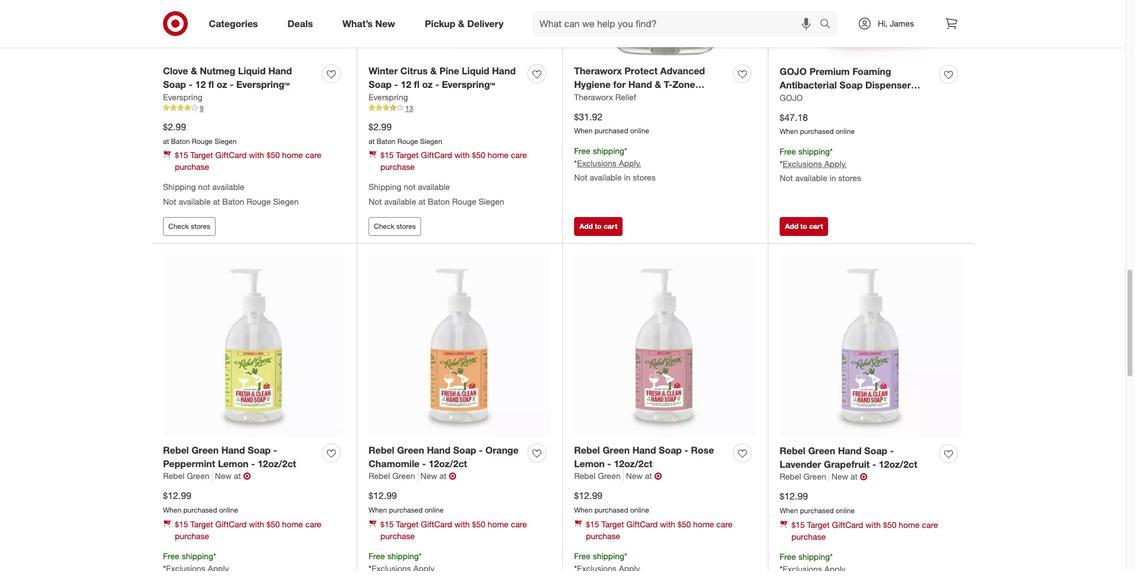 Task type: vqa. For each thing, say whether or not it's contained in the screenshot.
Categories link at the left of the page
yes



Task type: locate. For each thing, give the bounding box(es) containing it.
pickup & delivery
[[425, 17, 504, 29]]

1 horizontal spatial add
[[785, 222, 799, 231]]

1 horizontal spatial add to cart
[[785, 222, 823, 231]]

apply. for scented
[[619, 158, 641, 169]]

-
[[189, 78, 193, 90], [230, 78, 234, 90], [394, 78, 398, 90], [435, 78, 439, 90], [273, 445, 277, 457], [479, 445, 483, 457], [685, 445, 689, 457], [890, 445, 894, 457], [251, 458, 255, 470], [422, 458, 426, 470], [608, 458, 611, 470], [873, 459, 877, 471]]

1 horizontal spatial check
[[374, 222, 395, 231]]

12
[[195, 78, 206, 90], [401, 78, 411, 90]]

2 shipping not available not available at baton rouge siegen from the left
[[369, 182, 505, 207]]

1 not from the left
[[198, 182, 210, 192]]

foaming
[[853, 66, 892, 77], [614, 92, 653, 104]]

2 liquid from the left
[[462, 65, 490, 77]]

add to cart button for $47.18
[[780, 217, 829, 236]]

1 everspring™ from the left
[[236, 78, 290, 90]]

in
[[624, 173, 631, 183], [830, 173, 836, 183]]

online
[[630, 127, 649, 136], [836, 127, 855, 136], [219, 507, 238, 515], [425, 507, 444, 515], [630, 507, 649, 515], [836, 507, 855, 516]]

theraworx relief link
[[574, 91, 636, 103]]

gojo inside "gojo premium foaming antibacterial soap dispenser refill bottle fresh fruit scent 1,200 ml 5362-02 1 ct"
[[780, 66, 807, 77]]

gojo up 'antibacterial'
[[780, 66, 807, 77]]

rebel green hand soap - lavender grapefruit - 12oz/2ct image
[[780, 255, 963, 438]]

0 horizontal spatial $2.99 at baton rouge siegen
[[163, 121, 237, 146]]

1 horizontal spatial foaming
[[853, 66, 892, 77]]

free for rebel green hand soap - rose lemon - 12oz/2ct
[[574, 552, 591, 562]]

foaming up dispenser
[[853, 66, 892, 77]]

0 horizontal spatial free shipping * * exclusions apply. not available in stores
[[574, 146, 656, 183]]

1 12 from the left
[[195, 78, 206, 90]]

foaming down for
[[614, 92, 653, 104]]

0 vertical spatial gojo
[[780, 66, 807, 77]]

soap inside winter citrus & pine liquid hand soap - 12 fl oz - everspring™
[[369, 78, 392, 90]]

exclusions down $47.18 when purchased online
[[783, 159, 822, 169]]

0 horizontal spatial check stores
[[168, 222, 210, 231]]

2 12 from the left
[[401, 78, 411, 90]]

rebel green link down 'peppermint'
[[163, 471, 213, 483]]

2 check stores button from the left
[[369, 217, 421, 236]]

not
[[198, 182, 210, 192], [404, 182, 416, 192]]

cart for $31.92
[[604, 222, 618, 231]]

0 horizontal spatial 1
[[683, 105, 688, 117]]

add to cart for $31.92
[[580, 222, 618, 231]]

¬ down rebel green hand soap - peppermint lemon - 12oz/2ct
[[243, 471, 251, 483]]

online down grapefruit
[[836, 507, 855, 516]]

ct down antimicrobial
[[691, 105, 701, 117]]

exclusions for $47.18
[[783, 159, 822, 169]]

0 horizontal spatial check stores button
[[163, 217, 216, 236]]

online down rebel green hand soap - orange chamomile - 12oz/2ct
[[425, 507, 444, 515]]

1 vertical spatial gojo
[[780, 93, 803, 103]]

green inside rebel green hand soap - peppermint lemon - 12oz/2ct
[[192, 445, 219, 457]]

exclusions apply. button down the $31.92 when purchased online
[[577, 158, 641, 170]]

rebel green new at ¬ down 'peppermint'
[[163, 471, 251, 483]]

everspring link up 13
[[369, 91, 408, 103]]

lavender
[[780, 459, 822, 471]]

1 add from the left
[[580, 222, 593, 231]]

add to cart button
[[574, 217, 623, 236], [780, 217, 829, 236]]

2 not from the left
[[404, 182, 416, 192]]

oz inside clove & nutmeg liquid hand soap - 12 fl oz - everspring™
[[217, 78, 227, 90]]

stores
[[633, 173, 656, 183], [839, 173, 861, 183], [191, 222, 210, 231], [396, 222, 416, 231]]

$50 for winter citrus & pine liquid hand soap - 12 fl oz - everspring™
[[472, 150, 486, 160]]

1 everspring from the left
[[163, 92, 203, 102]]

2 fl from the left
[[414, 78, 420, 90]]

online inside the $31.92 when purchased online
[[630, 127, 649, 136]]

fl down citrus
[[414, 78, 420, 90]]

rebel green new at ¬ for rebel green hand soap - lavender grapefruit - 12oz/2ct
[[780, 472, 868, 484]]

in down the $31.92 when purchased online
[[624, 173, 631, 183]]

clove & nutmeg liquid hand soap - 12 fl oz - everspring™ image
[[163, 0, 345, 58], [163, 0, 345, 58]]

new down rebel green hand soap - rose lemon - 12oz/2ct
[[626, 472, 643, 482]]

new for rebel green hand soap - rose lemon - 12oz/2ct
[[626, 472, 643, 482]]

1 horizontal spatial 12
[[401, 78, 411, 90]]

2 $2.99 at baton rouge siegen from the left
[[369, 121, 442, 146]]

0 horizontal spatial shipping
[[163, 182, 196, 192]]

rebel green new at ¬ down grapefruit
[[780, 472, 868, 484]]

exclusions down the $31.92 when purchased online
[[577, 158, 617, 169]]

& right clove
[[191, 65, 197, 77]]

1 horizontal spatial shipping not available not available at baton rouge siegen
[[369, 182, 505, 207]]

new
[[375, 17, 395, 29], [215, 472, 232, 482], [421, 472, 437, 482], [626, 472, 643, 482], [832, 472, 849, 482]]

1 liquid from the left
[[238, 65, 266, 77]]

$12.99 for rebel green hand soap - orange chamomile - 12oz/2ct
[[369, 491, 397, 503]]

rebel green link down chamomile
[[369, 471, 418, 483]]

2 everspring™ from the left
[[442, 78, 496, 90]]

1 fl from the left
[[208, 78, 214, 90]]

1 horizontal spatial in
[[830, 173, 836, 183]]

& inside winter citrus & pine liquid hand soap - 12 fl oz - everspring™
[[430, 65, 437, 77]]

purchase for rebel green hand soap - rose lemon - 12oz/2ct
[[586, 532, 621, 542]]

1,250
[[640, 105, 663, 117]]

0 horizontal spatial in
[[624, 173, 631, 183]]

1 horizontal spatial ct
[[869, 106, 879, 118]]

1 cart from the left
[[604, 222, 618, 231]]

12 down citrus
[[401, 78, 411, 90]]

everspring up 13
[[369, 92, 408, 102]]

2 everspring from the left
[[369, 92, 408, 102]]

rebel green link down rebel green hand soap - rose lemon - 12oz/2ct
[[574, 471, 624, 483]]

1 theraworx from the top
[[574, 65, 622, 77]]

0 horizontal spatial liquid
[[238, 65, 266, 77]]

hand inside rebel green hand soap - rose lemon - 12oz/2ct
[[633, 445, 656, 457]]

lemon inside rebel green hand soap - rose lemon - 12oz/2ct
[[574, 458, 605, 470]]

care for rebel green hand soap - orange chamomile - 12oz/2ct
[[511, 520, 527, 530]]

rebel green new at ¬ down rebel green hand soap - rose lemon - 12oz/2ct
[[574, 471, 662, 483]]

$2.99 at baton rouge siegen
[[163, 121, 237, 146], [369, 121, 442, 146]]

green inside rebel green hand soap - lavender grapefruit - 12oz/2ct
[[808, 445, 836, 457]]

ct down fruit
[[869, 106, 879, 118]]

clove & nutmeg liquid hand soap - 12 fl oz - everspring™
[[163, 65, 292, 90]]

target for rebel green hand soap - peppermint lemon - 12oz/2ct
[[190, 520, 213, 530]]

shipping
[[163, 182, 196, 192], [369, 182, 402, 192]]

$50 for rebel green hand soap - orange chamomile - 12oz/2ct
[[472, 520, 486, 530]]

with for winter citrus & pine liquid hand soap - 12 fl oz - everspring™
[[455, 150, 470, 160]]

0 horizontal spatial not
[[198, 182, 210, 192]]

0 horizontal spatial exclusions apply. button
[[577, 158, 641, 170]]

rebel
[[163, 445, 189, 457], [369, 445, 395, 457], [574, 445, 600, 457], [780, 445, 806, 457], [163, 472, 185, 482], [369, 472, 390, 482], [574, 472, 596, 482], [780, 472, 801, 482]]

1 shipping not available not available at baton rouge siegen from the left
[[163, 182, 299, 207]]

add to cart
[[580, 222, 618, 231], [785, 222, 823, 231]]

advanced
[[660, 65, 705, 77]]

zone
[[673, 78, 695, 90]]

soap inside "gojo premium foaming antibacterial soap dispenser refill bottle fresh fruit scent 1,200 ml 5362-02 1 ct"
[[840, 79, 863, 91]]

free shipping * * exclusions apply. not available in stores down the $31.92 when purchased online
[[574, 146, 656, 183]]

lemon
[[218, 458, 249, 470], [574, 458, 605, 470]]

¬
[[243, 471, 251, 483], [449, 471, 457, 483], [655, 471, 662, 483], [860, 472, 868, 484]]

1 horizontal spatial ml
[[806, 106, 820, 118]]

1 horizontal spatial free shipping * * exclusions apply. not available in stores
[[780, 147, 861, 183]]

add for $47.18
[[785, 222, 799, 231]]

james
[[890, 18, 914, 28]]

hand inside rebel green hand soap - peppermint lemon - 12oz/2ct
[[221, 445, 245, 457]]

¬ down rebel green hand soap - orange chamomile - 12oz/2ct
[[449, 471, 457, 483]]

1 horizontal spatial 1
[[861, 106, 866, 118]]

shipping for rebel green hand soap - orange chamomile - 12oz/2ct
[[387, 552, 419, 562]]

apply.
[[619, 158, 641, 169], [825, 159, 847, 169]]

add to cart button for $31.92
[[574, 217, 623, 236]]

2 check stores from the left
[[374, 222, 416, 231]]

rouge
[[192, 137, 213, 146], [398, 137, 418, 146], [247, 197, 271, 207], [452, 197, 477, 207]]

care
[[305, 150, 322, 160], [511, 150, 527, 160], [305, 520, 322, 530], [511, 520, 527, 530], [717, 520, 733, 530], [922, 521, 938, 531]]

everspring link for soap
[[369, 91, 408, 103]]

new down rebel green hand soap - orange chamomile - 12oz/2ct
[[421, 472, 437, 482]]

rebel green hand soap - rose lemon - 12oz/2ct
[[574, 445, 714, 470]]

1 horizontal spatial exclusions apply. button
[[783, 158, 847, 170]]

1 horizontal spatial apply.
[[825, 159, 847, 169]]

target
[[190, 150, 213, 160], [396, 150, 419, 160], [190, 520, 213, 530], [396, 520, 419, 530], [602, 520, 624, 530], [807, 521, 830, 531]]

free shipping * * exclusions apply. not available in stores down $47.18 when purchased online
[[780, 147, 861, 183]]

0 horizontal spatial to
[[595, 222, 602, 231]]

$15 for winter citrus & pine liquid hand soap - 12 fl oz - everspring™
[[381, 150, 394, 160]]

free shipping * for rebel green hand soap - orange chamomile - 12oz/2ct
[[369, 552, 422, 562]]

$12.99 when purchased online down chamomile
[[369, 491, 444, 515]]

purchased inside the $31.92 when purchased online
[[595, 127, 628, 136]]

apply. down the $31.92 when purchased online
[[619, 158, 641, 169]]

12oz/2ct inside rebel green hand soap - lavender grapefruit - 12oz/2ct
[[879, 459, 918, 471]]

rebel green link
[[163, 471, 213, 483], [369, 471, 418, 483], [574, 471, 624, 483], [780, 472, 830, 484]]

purchased for rebel green hand soap - orange chamomile - 12oz/2ct
[[389, 507, 423, 515]]

rebel inside rebel green hand soap - peppermint lemon - 12oz/2ct
[[163, 445, 189, 457]]

purchased
[[595, 127, 628, 136], [800, 127, 834, 136], [183, 507, 217, 515], [389, 507, 423, 515], [595, 507, 628, 515], [800, 507, 834, 516]]

new right what's
[[375, 17, 395, 29]]

rebel green link for rebel green hand soap - peppermint lemon - 12oz/2ct
[[163, 471, 213, 483]]

12 down nutmeg
[[195, 78, 206, 90]]

¬ down grapefruit
[[860, 472, 868, 484]]

1 check from the left
[[168, 222, 189, 231]]

1 check stores button from the left
[[163, 217, 216, 236]]

nutmeg
[[200, 65, 235, 77]]

1 check stores from the left
[[168, 222, 210, 231]]

1
[[683, 105, 688, 117], [861, 106, 866, 118]]

1 horizontal spatial to
[[801, 222, 808, 231]]

12oz/2ct for rebel green hand soap - lavender grapefruit - 12oz/2ct
[[879, 459, 918, 471]]

1 inside "gojo premium foaming antibacterial soap dispenser refill bottle fresh fruit scent 1,200 ml 5362-02 1 ct"
[[861, 106, 866, 118]]

online down rebel green hand soap - rose lemon - 12oz/2ct
[[630, 507, 649, 515]]

to for $31.92
[[595, 222, 602, 231]]

12oz/2ct inside rebel green hand soap - rose lemon - 12oz/2ct
[[614, 458, 653, 470]]

everspring link up 9
[[163, 91, 203, 103]]

hi,
[[878, 18, 888, 28]]

2 lemon from the left
[[574, 458, 605, 470]]

2 check from the left
[[374, 222, 395, 231]]

everspring™ up the 9 link
[[236, 78, 290, 90]]

$12.99 for rebel green hand soap - lavender grapefruit - 12oz/2ct
[[780, 491, 808, 503]]

online down 1,250
[[630, 127, 649, 136]]

gojo up 1,200
[[780, 93, 803, 103]]

apply. for 5362-
[[825, 159, 847, 169]]

green
[[192, 445, 219, 457], [397, 445, 424, 457], [603, 445, 630, 457], [808, 445, 836, 457], [187, 472, 210, 482], [392, 472, 415, 482], [598, 472, 621, 482], [804, 472, 827, 482]]

0 vertical spatial theraworx
[[574, 65, 622, 77]]

rebel green new at ¬ down chamomile
[[369, 471, 457, 483]]

$12.99 for rebel green hand soap - peppermint lemon - 12oz/2ct
[[163, 491, 191, 503]]

1 gojo from the top
[[780, 66, 807, 77]]

free shipping * * exclusions apply. not available in stores for $47.18
[[780, 147, 861, 183]]

1 horizontal spatial shipping
[[369, 182, 402, 192]]

0 horizontal spatial add
[[580, 222, 593, 231]]

everspring™ inside winter citrus & pine liquid hand soap - 12 fl oz - everspring™
[[442, 78, 496, 90]]

search
[[815, 19, 843, 30]]

in down $47.18 when purchased online
[[830, 173, 836, 183]]

theraworx down hygiene
[[574, 92, 613, 102]]

1 to from the left
[[595, 222, 602, 231]]

hand inside rebel green hand soap - orange chamomile - 12oz/2ct
[[427, 445, 451, 457]]

winter citrus & pine liquid hand soap - 12 fl oz - everspring™ image
[[369, 0, 551, 58], [369, 0, 551, 58]]

& left the pine at the top left of page
[[430, 65, 437, 77]]

purchased for rebel green hand soap - peppermint lemon - 12oz/2ct
[[183, 507, 217, 515]]

giftcard
[[215, 150, 247, 160], [421, 150, 452, 160], [215, 520, 247, 530], [421, 520, 452, 530], [627, 520, 658, 530], [832, 521, 864, 531]]

& left t-
[[655, 78, 661, 90]]

pine
[[440, 65, 459, 77]]

pickup & delivery link
[[415, 11, 519, 37]]

chamomile
[[369, 458, 420, 470]]

search button
[[815, 11, 843, 39]]

2 shipping from the left
[[369, 182, 402, 192]]

shipping not available not available at baton rouge siegen
[[163, 182, 299, 207], [369, 182, 505, 207]]

free shipping * for rebel green hand soap - peppermint lemon - 12oz/2ct
[[163, 552, 216, 562]]

everspring link
[[163, 91, 203, 103], [369, 91, 408, 103]]

rose
[[691, 445, 714, 457]]

1 add to cart button from the left
[[574, 217, 623, 236]]

check
[[168, 222, 189, 231], [374, 222, 395, 231]]

0 horizontal spatial add to cart button
[[574, 217, 623, 236]]

new for rebel green hand soap - peppermint lemon - 12oz/2ct
[[215, 472, 232, 482]]

0 horizontal spatial foaming
[[614, 92, 653, 104]]

0 horizontal spatial everspring™
[[236, 78, 290, 90]]

$12.99 when purchased online down lavender
[[780, 491, 855, 516]]

new down grapefruit
[[832, 472, 849, 482]]

$31.92
[[574, 111, 603, 123]]

theraworx for theraworx relief
[[574, 92, 613, 102]]

with for rebel green hand soap - peppermint lemon - 12oz/2ct
[[249, 520, 264, 530]]

foaming inside "gojo premium foaming antibacterial soap dispenser refill bottle fresh fruit scent 1,200 ml 5362-02 1 ct"
[[853, 66, 892, 77]]

1 $2.99 from the left
[[163, 121, 186, 133]]

pickup
[[425, 17, 456, 29]]

shipping for rebel green hand soap - lavender grapefruit - 12oz/2ct
[[799, 553, 830, 563]]

everspring up 9
[[163, 92, 203, 102]]

what's new
[[343, 17, 395, 29]]

1 horizontal spatial everspring link
[[369, 91, 408, 103]]

oz
[[217, 78, 227, 90], [422, 78, 433, 90]]

everspring™ down the pine at the top left of page
[[442, 78, 496, 90]]

fl inside clove & nutmeg liquid hand soap - 12 fl oz - everspring™
[[208, 78, 214, 90]]

new down rebel green hand soap - peppermint lemon - 12oz/2ct
[[215, 472, 232, 482]]

giftcard for lavender
[[832, 521, 864, 531]]

0 horizontal spatial cart
[[604, 222, 618, 231]]

¬ for rose
[[655, 471, 662, 483]]

2 oz from the left
[[422, 78, 433, 90]]

shipping for rebel green hand soap - peppermint lemon - 12oz/2ct
[[182, 552, 213, 562]]

check stores for -
[[168, 222, 210, 231]]

not for fl
[[198, 182, 210, 192]]

0 horizontal spatial lemon
[[218, 458, 249, 470]]

$2.99 at baton rouge siegen down 13
[[369, 121, 442, 146]]

green inside rebel green hand soap - rose lemon - 12oz/2ct
[[603, 445, 630, 457]]

0 horizontal spatial ct
[[691, 105, 701, 117]]

exclusions apply. button
[[577, 158, 641, 170], [783, 158, 847, 170]]

0 horizontal spatial $2.99
[[163, 121, 186, 133]]

lemon inside rebel green hand soap - peppermint lemon - 12oz/2ct
[[218, 458, 249, 470]]

soap inside 'theraworx protect advanced hygiene for hand & t-zone defense foaming antimicrobial soap scented 1,250 ml 1 ct'
[[574, 105, 597, 117]]

0 horizontal spatial exclusions
[[577, 158, 617, 169]]

peppermint
[[163, 458, 215, 470]]

2 add to cart button from the left
[[780, 217, 829, 236]]

theraworx protect advanced hygiene for hand & t-zone defense foaming antimicrobial soap scented 1,250 ml 1 ct image
[[574, 0, 756, 58]]

1 horizontal spatial not
[[404, 182, 416, 192]]

0 horizontal spatial add to cart
[[580, 222, 618, 231]]

giftcard for soap
[[215, 150, 247, 160]]

12oz/2ct inside rebel green hand soap - orange chamomile - 12oz/2ct
[[429, 458, 467, 470]]

purchase for clove & nutmeg liquid hand soap - 12 fl oz - everspring™
[[175, 162, 209, 172]]

1 horizontal spatial liquid
[[462, 65, 490, 77]]

1 horizontal spatial oz
[[422, 78, 433, 90]]

1 vertical spatial theraworx
[[574, 92, 613, 102]]

0 horizontal spatial check
[[168, 222, 189, 231]]

theraworx inside 'theraworx protect advanced hygiene for hand & t-zone defense foaming antimicrobial soap scented 1,250 ml 1 ct'
[[574, 65, 622, 77]]

liquid inside clove & nutmeg liquid hand soap - 12 fl oz - everspring™
[[238, 65, 266, 77]]

2 add to cart from the left
[[785, 222, 823, 231]]

$2.99 at baton rouge siegen down 9
[[163, 121, 237, 146]]

online down rebel green hand soap - peppermint lemon - 12oz/2ct
[[219, 507, 238, 515]]

oz down nutmeg
[[217, 78, 227, 90]]

1 right 02
[[861, 106, 866, 118]]

2 gojo from the top
[[780, 93, 803, 103]]

$15 target giftcard with $50 home care purchase for soap
[[175, 150, 322, 172]]

0 horizontal spatial 12
[[195, 78, 206, 90]]

care for winter citrus & pine liquid hand soap - 12 fl oz - everspring™
[[511, 150, 527, 160]]

fl down nutmeg
[[208, 78, 214, 90]]

hand inside rebel green hand soap - lavender grapefruit - 12oz/2ct
[[838, 445, 862, 457]]

everspring™ inside clove & nutmeg liquid hand soap - 12 fl oz - everspring™
[[236, 78, 290, 90]]

$15 target giftcard with $50 home care purchase
[[175, 150, 322, 172], [381, 150, 527, 172], [175, 520, 322, 542], [381, 520, 527, 542], [586, 520, 733, 542], [792, 521, 938, 543]]

ml down antimicrobial
[[666, 105, 680, 117]]

1 horizontal spatial cart
[[810, 222, 823, 231]]

2 to from the left
[[801, 222, 808, 231]]

1 add to cart from the left
[[580, 222, 618, 231]]

0 horizontal spatial everspring
[[163, 92, 203, 102]]

2 theraworx from the top
[[574, 92, 613, 102]]

12oz/2ct inside rebel green hand soap - peppermint lemon - 12oz/2ct
[[258, 458, 296, 470]]

grapefruit
[[824, 459, 870, 471]]

target for rebel green hand soap - orange chamomile - 12oz/2ct
[[396, 520, 419, 530]]

1 horizontal spatial everspring™
[[442, 78, 496, 90]]

12oz/2ct for rebel green hand soap - orange chamomile - 12oz/2ct
[[429, 458, 467, 470]]

hand
[[268, 65, 292, 77], [492, 65, 516, 77], [629, 78, 652, 90], [221, 445, 245, 457], [427, 445, 451, 457], [633, 445, 656, 457], [838, 445, 862, 457]]

home
[[282, 150, 303, 160], [488, 150, 509, 160], [282, 520, 303, 530], [488, 520, 509, 530], [693, 520, 714, 530], [899, 521, 920, 531]]

online down 02
[[836, 127, 855, 136]]

check for soap
[[374, 222, 395, 231]]

check stores button for soap
[[369, 217, 421, 236]]

1 horizontal spatial exclusions
[[783, 159, 822, 169]]

1 vertical spatial foaming
[[614, 92, 653, 104]]

not
[[574, 173, 588, 183], [780, 173, 793, 183], [163, 197, 176, 207], [369, 197, 382, 207]]

13 link
[[369, 103, 551, 114]]

$2.99 down winter
[[369, 121, 392, 133]]

$2.99 down clove
[[163, 121, 186, 133]]

1 horizontal spatial fl
[[414, 78, 420, 90]]

free for rebel green hand soap - orange chamomile - 12oz/2ct
[[369, 552, 385, 562]]

care for rebel green hand soap - peppermint lemon - 12oz/2ct
[[305, 520, 322, 530]]

rebel green link down lavender
[[780, 472, 830, 484]]

0 horizontal spatial apply.
[[619, 158, 641, 169]]

care for clove & nutmeg liquid hand soap - 12 fl oz - everspring™
[[305, 150, 322, 160]]

home for winter citrus & pine liquid hand soap - 12 fl oz - everspring™
[[488, 150, 509, 160]]

2 $2.99 from the left
[[369, 121, 392, 133]]

$12.99 when purchased online down 'peppermint'
[[163, 491, 238, 515]]

1 horizontal spatial check stores
[[374, 222, 416, 231]]

rebel inside rebel green hand soap - orange chamomile - 12oz/2ct
[[369, 445, 395, 457]]

target for clove & nutmeg liquid hand soap - 12 fl oz - everspring™
[[190, 150, 213, 160]]

1 horizontal spatial $2.99 at baton rouge siegen
[[369, 121, 442, 146]]

1 oz from the left
[[217, 78, 227, 90]]

0 horizontal spatial fl
[[208, 78, 214, 90]]

ml down bottle
[[806, 106, 820, 118]]

oz down citrus
[[422, 78, 433, 90]]

$15 for rebel green hand soap - peppermint lemon - 12oz/2ct
[[175, 520, 188, 530]]

when for rebel green hand soap - lavender grapefruit - 12oz/2ct
[[780, 507, 798, 516]]

foaming inside 'theraworx protect advanced hygiene for hand & t-zone defense foaming antimicrobial soap scented 1,250 ml 1 ct'
[[614, 92, 653, 104]]

1 everspring link from the left
[[163, 91, 203, 103]]

1 horizontal spatial lemon
[[574, 458, 605, 470]]

0 horizontal spatial everspring link
[[163, 91, 203, 103]]

1 $2.99 at baton rouge siegen from the left
[[163, 121, 237, 146]]

home for clove & nutmeg liquid hand soap - 12 fl oz - everspring™
[[282, 150, 303, 160]]

premium
[[810, 66, 850, 77]]

2 everspring link from the left
[[369, 91, 408, 103]]

what's
[[343, 17, 373, 29]]

online for rebel green hand soap - lavender grapefruit - 12oz/2ct
[[836, 507, 855, 516]]

liquid right the pine at the top left of page
[[462, 65, 490, 77]]

1 lemon from the left
[[218, 458, 249, 470]]

rebel green new at ¬
[[163, 471, 251, 483], [369, 471, 457, 483], [574, 471, 662, 483], [780, 472, 868, 484]]

with
[[249, 150, 264, 160], [455, 150, 470, 160], [249, 520, 264, 530], [455, 520, 470, 530], [660, 520, 676, 530], [866, 521, 881, 531]]

care for rebel green hand soap - rose lemon - 12oz/2ct
[[717, 520, 733, 530]]

$50
[[267, 150, 280, 160], [472, 150, 486, 160], [267, 520, 280, 530], [472, 520, 486, 530], [678, 520, 691, 530], [884, 521, 897, 531]]

1 horizontal spatial add to cart button
[[780, 217, 829, 236]]

1 down antimicrobial
[[683, 105, 688, 117]]

$15 for rebel green hand soap - lavender grapefruit - 12oz/2ct
[[792, 521, 805, 531]]

add
[[580, 222, 593, 231], [785, 222, 799, 231]]

0 horizontal spatial oz
[[217, 78, 227, 90]]

apply. down $47.18 when purchased online
[[825, 159, 847, 169]]

¬ down rebel green hand soap - rose lemon - 12oz/2ct
[[655, 471, 662, 483]]

everspring for -
[[163, 92, 203, 102]]

0 horizontal spatial shipping not available not available at baton rouge siegen
[[163, 182, 299, 207]]

$12.99 when purchased online down rebel green hand soap - rose lemon - 12oz/2ct
[[574, 491, 649, 515]]

theraworx up hygiene
[[574, 65, 622, 77]]

0 vertical spatial foaming
[[853, 66, 892, 77]]

1 shipping from the left
[[163, 182, 196, 192]]

baton
[[171, 137, 190, 146], [377, 137, 396, 146], [222, 197, 244, 207], [428, 197, 450, 207]]

2 add from the left
[[785, 222, 799, 231]]

gojo
[[780, 66, 807, 77], [780, 93, 803, 103]]

¬ for peppermint
[[243, 471, 251, 483]]

exclusions
[[577, 158, 617, 169], [783, 159, 822, 169]]

$50 for clove & nutmeg liquid hand soap - 12 fl oz - everspring™
[[267, 150, 280, 160]]

$15 target giftcard with $50 home care purchase for lavender
[[792, 521, 938, 543]]

rebel inside rebel green hand soap - lavender grapefruit - 12oz/2ct
[[780, 445, 806, 457]]

deals
[[288, 17, 313, 29]]

ml
[[666, 105, 680, 117], [806, 106, 820, 118]]

soap inside rebel green hand soap - orange chamomile - 12oz/2ct
[[453, 445, 477, 457]]

soap
[[163, 78, 186, 90], [369, 78, 392, 90], [840, 79, 863, 91], [574, 105, 597, 117], [248, 445, 271, 457], [453, 445, 477, 457], [659, 445, 682, 457], [865, 445, 888, 457]]

purchased inside $47.18 when purchased online
[[800, 127, 834, 136]]

what's new link
[[333, 11, 410, 37]]

&
[[458, 17, 465, 29], [191, 65, 197, 77], [430, 65, 437, 77], [655, 78, 661, 90]]

liquid right nutmeg
[[238, 65, 266, 77]]

0 horizontal spatial ml
[[666, 105, 680, 117]]

purchased for rebel green hand soap - rose lemon - 12oz/2ct
[[595, 507, 628, 515]]

exclusions apply. button down $47.18 when purchased online
[[783, 158, 847, 170]]

check stores button
[[163, 217, 216, 236], [369, 217, 421, 236]]

$2.99 at baton rouge siegen for 12
[[163, 121, 237, 146]]

1 horizontal spatial everspring
[[369, 92, 408, 102]]

1 horizontal spatial check stores button
[[369, 217, 421, 236]]

fresh
[[835, 93, 860, 104]]

*
[[625, 146, 628, 156], [830, 147, 833, 157], [574, 158, 577, 169], [780, 159, 783, 169], [213, 552, 216, 562], [419, 552, 422, 562], [625, 552, 628, 562], [830, 553, 833, 563]]

2 cart from the left
[[810, 222, 823, 231]]

1 horizontal spatial $2.99
[[369, 121, 392, 133]]

$12.99
[[163, 491, 191, 503], [369, 491, 397, 503], [574, 491, 603, 503], [780, 491, 808, 503]]



Task type: describe. For each thing, give the bounding box(es) containing it.
$12.99 when purchased online for rebel green hand soap - rose lemon - 12oz/2ct
[[574, 491, 649, 515]]

hygiene
[[574, 78, 611, 90]]

& right pickup
[[458, 17, 465, 29]]

free shipping * for rebel green hand soap - rose lemon - 12oz/2ct
[[574, 552, 628, 562]]

bottle
[[805, 93, 832, 104]]

rebel green hand soap - rose lemon - 12oz/2ct image
[[574, 255, 756, 437]]

giftcard for peppermint
[[215, 520, 247, 530]]

antimicrobial
[[655, 92, 715, 104]]

clove
[[163, 65, 188, 77]]

$50 for rebel green hand soap - lavender grapefruit - 12oz/2ct
[[884, 521, 897, 531]]

new inside "link"
[[375, 17, 395, 29]]

9
[[200, 104, 204, 113]]

deals link
[[278, 11, 328, 37]]

$2.99 for clove & nutmeg liquid hand soap - 12 fl oz - everspring™
[[163, 121, 186, 133]]

in for $31.92
[[624, 173, 631, 183]]

$12.99 when purchased online for rebel green hand soap - peppermint lemon - 12oz/2ct
[[163, 491, 238, 515]]

rebel green hand soap - rose lemon - 12oz/2ct link
[[574, 444, 729, 471]]

check stores button for -
[[163, 217, 216, 236]]

green inside rebel green hand soap - orange chamomile - 12oz/2ct
[[397, 445, 424, 457]]

$12.99 for rebel green hand soap - rose lemon - 12oz/2ct
[[574, 491, 603, 503]]

$12.99 when purchased online for rebel green hand soap - lavender grapefruit - 12oz/2ct
[[780, 491, 855, 516]]

rebel green new at ¬ for rebel green hand soap - rose lemon - 12oz/2ct
[[574, 471, 662, 483]]

¬ for lavender
[[860, 472, 868, 484]]

gojo premium foaming antibacterial soap dispenser refill bottle fresh fruit scent 1,200 ml 5362-02 1 ct
[[780, 66, 911, 118]]

in for $47.18
[[830, 173, 836, 183]]

purchase for winter citrus & pine liquid hand soap - 12 fl oz - everspring™
[[381, 162, 415, 172]]

citrus
[[401, 65, 428, 77]]

$2.99 at baton rouge siegen for -
[[369, 121, 442, 146]]

theraworx relief
[[574, 92, 636, 102]]

rebel green hand soap - peppermint lemon - 12oz/2ct link
[[163, 444, 317, 471]]

oz inside winter citrus & pine liquid hand soap - 12 fl oz - everspring™
[[422, 78, 433, 90]]

& inside 'theraworx protect advanced hygiene for hand & t-zone defense foaming antimicrobial soap scented 1,250 ml 1 ct'
[[655, 78, 661, 90]]

$15 target giftcard with $50 home care purchase for peppermint
[[175, 520, 322, 542]]

when for rebel green hand soap - peppermint lemon - 12oz/2ct
[[163, 507, 182, 515]]

add for $31.92
[[580, 222, 593, 231]]

add to cart for $47.18
[[785, 222, 823, 231]]

orange
[[486, 445, 519, 457]]

rebel inside rebel green hand soap - rose lemon - 12oz/2ct
[[574, 445, 600, 457]]

winter citrus & pine liquid hand soap - 12 fl oz - everspring™ link
[[369, 64, 523, 91]]

shipping for -
[[163, 182, 196, 192]]

hi, james
[[878, 18, 914, 28]]

rebel green hand soap - peppermint lemon - 12oz/2ct image
[[163, 255, 345, 437]]

delivery
[[467, 17, 504, 29]]

02
[[848, 106, 858, 118]]

rebel green hand soap - lavender grapefruit - 12oz/2ct link
[[780, 445, 935, 472]]

ct inside "gojo premium foaming antibacterial soap dispenser refill bottle fresh fruit scent 1,200 ml 5362-02 1 ct"
[[869, 106, 879, 118]]

with for rebel green hand soap - lavender grapefruit - 12oz/2ct
[[866, 521, 881, 531]]

relief
[[616, 92, 636, 102]]

$15 target giftcard with $50 home care purchase for orange
[[381, 520, 527, 542]]

1,200
[[780, 106, 804, 118]]

$15 for rebel green hand soap - rose lemon - 12oz/2ct
[[586, 520, 599, 530]]

free for rebel green hand soap - peppermint lemon - 12oz/2ct
[[163, 552, 179, 562]]

hand inside 'theraworx protect advanced hygiene for hand & t-zone defense foaming antimicrobial soap scented 1,250 ml 1 ct'
[[629, 78, 652, 90]]

rebel green hand soap - orange chamomile - 12oz/2ct link
[[369, 444, 523, 471]]

exclusions apply. button for $47.18
[[783, 158, 847, 170]]

giftcard for hand
[[421, 150, 452, 160]]

hand inside clove & nutmeg liquid hand soap - 12 fl oz - everspring™
[[268, 65, 292, 77]]

1 inside 'theraworx protect advanced hygiene for hand & t-zone defense foaming antimicrobial soap scented 1,250 ml 1 ct'
[[683, 105, 688, 117]]

purchase for rebel green hand soap - lavender grapefruit - 12oz/2ct
[[792, 532, 826, 543]]

new for rebel green hand soap - lavender grapefruit - 12oz/2ct
[[832, 472, 849, 482]]

target for rebel green hand soap - lavender grapefruit - 12oz/2ct
[[807, 521, 830, 531]]

with for clove & nutmeg liquid hand soap - 12 fl oz - everspring™
[[249, 150, 264, 160]]

giftcard for rose
[[627, 520, 658, 530]]

purchase for rebel green hand soap - peppermint lemon - 12oz/2ct
[[175, 532, 209, 542]]

What can we help you find? suggestions appear below search field
[[533, 11, 823, 37]]

soap inside rebel green hand soap - lavender grapefruit - 12oz/2ct
[[865, 445, 888, 457]]

categories
[[209, 17, 258, 29]]

exclusions apply. button for $31.92
[[577, 158, 641, 170]]

scented
[[600, 105, 637, 117]]

purchase for rebel green hand soap - orange chamomile - 12oz/2ct
[[381, 532, 415, 542]]

gojo premium foaming antibacterial soap dispenser refill bottle fresh fruit scent 1,200 ml 5362-02 1 ct image
[[780, 0, 963, 58]]

scent
[[886, 93, 911, 104]]

& inside clove & nutmeg liquid hand soap - 12 fl oz - everspring™
[[191, 65, 197, 77]]

$47.18
[[780, 111, 808, 123]]

rebel green link for rebel green hand soap - rose lemon - 12oz/2ct
[[574, 471, 624, 483]]

soap inside rebel green hand soap - peppermint lemon - 12oz/2ct
[[248, 445, 271, 457]]

check for -
[[168, 222, 189, 231]]

rebel green hand soap - orange chamomile - 12oz/2ct image
[[369, 255, 551, 437]]

rebel green hand soap - orange chamomile - 12oz/2ct
[[369, 445, 519, 470]]

12 inside clove & nutmeg liquid hand soap - 12 fl oz - everspring™
[[195, 78, 206, 90]]

$15 for rebel green hand soap - orange chamomile - 12oz/2ct
[[381, 520, 394, 530]]

rebel green new at ¬ for rebel green hand soap - peppermint lemon - 12oz/2ct
[[163, 471, 251, 483]]

winter citrus & pine liquid hand soap - 12 fl oz - everspring™
[[369, 65, 516, 90]]

theraworx for theraworx protect advanced hygiene for hand & t-zone defense foaming antimicrobial soap scented 1,250 ml 1 ct
[[574, 65, 622, 77]]

rebel green hand soap - peppermint lemon - 12oz/2ct
[[163, 445, 296, 470]]

rebel green link for rebel green hand soap - orange chamomile - 12oz/2ct
[[369, 471, 418, 483]]

not for 12
[[404, 182, 416, 192]]

refill
[[780, 93, 803, 104]]

protect
[[625, 65, 658, 77]]

with for rebel green hand soap - orange chamomile - 12oz/2ct
[[455, 520, 470, 530]]

dispenser
[[866, 79, 911, 91]]

ml inside "gojo premium foaming antibacterial soap dispenser refill bottle fresh fruit scent 1,200 ml 5362-02 1 ct"
[[806, 106, 820, 118]]

fruit
[[863, 93, 883, 104]]

categories link
[[199, 11, 273, 37]]

12oz/2ct for rebel green hand soap - peppermint lemon - 12oz/2ct
[[258, 458, 296, 470]]

theraworx protect advanced hygiene for hand & t-zone defense foaming antimicrobial soap scented 1,250 ml 1 ct
[[574, 65, 715, 117]]

$2.99 for winter citrus & pine liquid hand soap - 12 fl oz - everspring™
[[369, 121, 392, 133]]

fl inside winter citrus & pine liquid hand soap - 12 fl oz - everspring™
[[414, 78, 420, 90]]

online inside $47.18 when purchased online
[[836, 127, 855, 136]]

defense
[[574, 92, 611, 104]]

home for rebel green hand soap - orange chamomile - 12oz/2ct
[[488, 520, 509, 530]]

$12.99 when purchased online for rebel green hand soap - orange chamomile - 12oz/2ct
[[369, 491, 444, 515]]

$15 target giftcard with $50 home care purchase for rose
[[586, 520, 733, 542]]

when inside $47.18 when purchased online
[[780, 127, 798, 136]]

purchased for rebel green hand soap - lavender grapefruit - 12oz/2ct
[[800, 507, 834, 516]]

when for rebel green hand soap - rose lemon - 12oz/2ct
[[574, 507, 593, 515]]

ct inside 'theraworx protect advanced hygiene for hand & t-zone defense foaming antimicrobial soap scented 1,250 ml 1 ct'
[[691, 105, 701, 117]]

gojo link
[[780, 92, 803, 104]]

gojo for gojo premium foaming antibacterial soap dispenser refill bottle fresh fruit scent 1,200 ml 5362-02 1 ct
[[780, 66, 807, 77]]

¬ for orange
[[449, 471, 457, 483]]

free shipping * * exclusions apply. not available in stores for $31.92
[[574, 146, 656, 183]]

liquid inside winter citrus & pine liquid hand soap - 12 fl oz - everspring™
[[462, 65, 490, 77]]

ml inside 'theraworx protect advanced hygiene for hand & t-zone defense foaming antimicrobial soap scented 1,250 ml 1 ct'
[[666, 105, 680, 117]]

t-
[[664, 78, 673, 90]]

for
[[614, 78, 626, 90]]

$31.92 when purchased online
[[574, 111, 649, 136]]

12oz/2ct for rebel green hand soap - rose lemon - 12oz/2ct
[[614, 458, 653, 470]]

5362-
[[823, 106, 848, 118]]

online for rebel green hand soap - orange chamomile - 12oz/2ct
[[425, 507, 444, 515]]

when for rebel green hand soap - orange chamomile - 12oz/2ct
[[369, 507, 387, 515]]

clove & nutmeg liquid hand soap - 12 fl oz - everspring™ link
[[163, 64, 317, 91]]

gojo for gojo
[[780, 93, 803, 103]]

soap inside clove & nutmeg liquid hand soap - 12 fl oz - everspring™
[[163, 78, 186, 90]]

lemon for rebel green hand soap - peppermint lemon - 12oz/2ct
[[218, 458, 249, 470]]

12 inside winter citrus & pine liquid hand soap - 12 fl oz - everspring™
[[401, 78, 411, 90]]

rebel green hand soap - lavender grapefruit - 12oz/2ct
[[780, 445, 918, 471]]

gojo premium foaming antibacterial soap dispenser refill bottle fresh fruit scent 1,200 ml 5362-02 1 ct link
[[780, 65, 935, 118]]

winter
[[369, 65, 398, 77]]

theraworx protect advanced hygiene for hand & t-zone defense foaming antimicrobial soap scented 1,250 ml 1 ct link
[[574, 64, 729, 117]]

care for rebel green hand soap - lavender grapefruit - 12oz/2ct
[[922, 521, 938, 531]]

hand inside winter citrus & pine liquid hand soap - 12 fl oz - everspring™
[[492, 65, 516, 77]]

everspring link for -
[[163, 91, 203, 103]]

soap inside rebel green hand soap - rose lemon - 12oz/2ct
[[659, 445, 682, 457]]

home for rebel green hand soap - rose lemon - 12oz/2ct
[[693, 520, 714, 530]]

free for rebel green hand soap - lavender grapefruit - 12oz/2ct
[[780, 553, 796, 563]]

antibacterial
[[780, 79, 837, 91]]

online for rebel green hand soap - rose lemon - 12oz/2ct
[[630, 507, 649, 515]]

home for rebel green hand soap - lavender grapefruit - 12oz/2ct
[[899, 521, 920, 531]]

when inside the $31.92 when purchased online
[[574, 127, 593, 136]]

with for rebel green hand soap - rose lemon - 12oz/2ct
[[660, 520, 676, 530]]

$47.18 when purchased online
[[780, 111, 855, 136]]

9 link
[[163, 103, 345, 114]]

home for rebel green hand soap - peppermint lemon - 12oz/2ct
[[282, 520, 303, 530]]

13
[[405, 104, 413, 113]]



